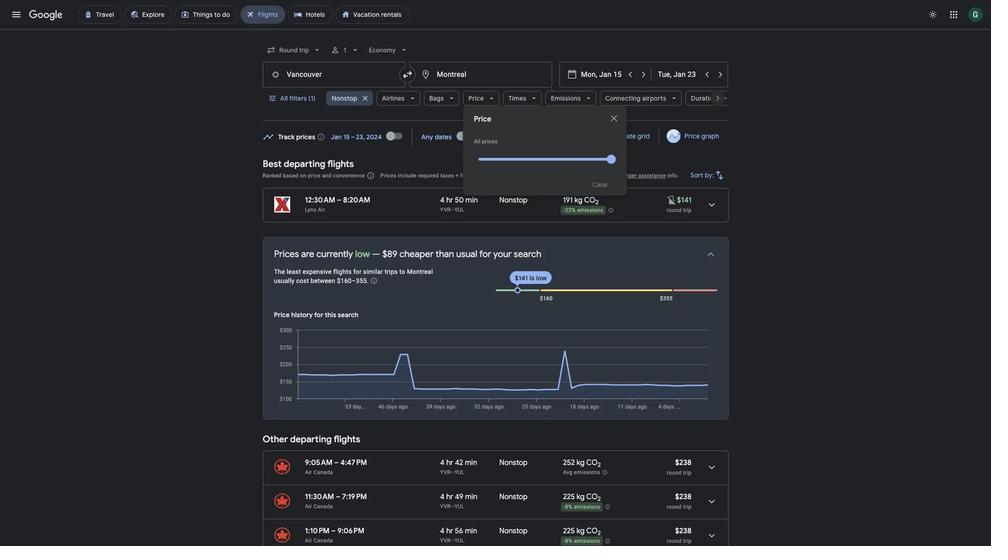 Task type: vqa. For each thing, say whether or not it's contained in the screenshot.
.
yes



Task type: locate. For each thing, give the bounding box(es) containing it.
price left graph
[[685, 132, 701, 140]]

1
[[344, 46, 347, 54], [482, 173, 485, 179]]

round down this price for this flight doesn't include overhead bin access. if you need a carry-on bag, use the bags filter to update prices. icon
[[667, 207, 682, 213]]

2 for 4 hr 49 min
[[598, 495, 601, 503]]

round left 'flight details. leaves vancouver international airport at 11:30 am on monday, january 15 and arrives at montréal-pierre elliott trudeau international airport at 7:19 pm on monday, january 15.' image on the right of the page
[[667, 504, 682, 510]]

3 round from the top
[[667, 504, 682, 510]]

min inside 4 hr 49 min yvr – yul
[[466, 493, 478, 502]]

1 vertical spatial prices
[[274, 249, 299, 260]]

track prices
[[278, 133, 316, 141]]

3 hr from the top
[[447, 493, 454, 502]]

canada down '9:05 am' "text field"
[[314, 469, 333, 476]]

1 round from the top
[[667, 207, 682, 213]]

3 canada from the top
[[314, 538, 333, 544]]

1 vertical spatial low
[[537, 274, 547, 282]]

flights inside the least expensive flights for similar trips to montreal usually cost between $160–355 .
[[334, 268, 352, 275]]

usual
[[457, 249, 478, 260]]

1 horizontal spatial prices
[[381, 173, 397, 179]]

round down $238 text box
[[667, 470, 682, 476]]

225 kg co 2 for 4 hr 49 min
[[563, 493, 601, 503]]

$355
[[660, 295, 673, 302]]

trip for 4 hr 42 min
[[684, 470, 692, 476]]

None field
[[263, 42, 325, 58], [365, 42, 412, 58], [263, 42, 325, 58], [365, 42, 412, 58]]

trip left flight details. leaves vancouver international airport at 1:10 pm on monday, january 15 and arrives at montréal-pierre elliott trudeau international airport at 9:06 pm on monday, january 15. icon
[[684, 538, 692, 544]]

search
[[514, 249, 542, 260], [338, 311, 359, 319]]

currently
[[317, 249, 353, 260]]

-
[[564, 207, 566, 214], [564, 504, 566, 510], [564, 538, 566, 545]]

departing up 9:05 am
[[290, 434, 332, 445]]

2 vertical spatial canada
[[314, 538, 333, 544]]

flights up the convenience
[[328, 158, 354, 170]]

hr for 56
[[447, 527, 454, 536]]

price button
[[463, 87, 500, 109]]

$238 round trip left 'flight details. leaves vancouver international airport at 11:30 am on monday, january 15 and arrives at montréal-pierre elliott trudeau international airport at 7:19 pm on monday, january 15.' image on the right of the page
[[667, 493, 692, 510]]

trip down 141 us dollars text box
[[684, 207, 692, 213]]

yul down 50
[[455, 207, 465, 213]]

4 round from the top
[[667, 538, 682, 544]]

1 vertical spatial search
[[338, 311, 359, 319]]

prices for all prices
[[482, 138, 498, 145]]

$238 left 'flight details. leaves vancouver international airport at 11:30 am on monday, january 15 and arrives at montréal-pierre elliott trudeau international airport at 7:19 pm on monday, january 15.' image on the right of the page
[[676, 493, 692, 502]]

leaves vancouver international airport at 11:30 am on monday, january 15 and arrives at montréal-pierre elliott trudeau international airport at 7:19 pm on monday, january 15. element
[[305, 493, 367, 502]]

1 canada from the top
[[314, 469, 333, 476]]

238 us dollars text field for 4 hr 56 min
[[676, 527, 692, 536]]

yvr down total duration 4 hr 49 min. element
[[441, 503, 451, 510]]

22%
[[566, 207, 576, 214]]

225 kg co 2
[[563, 493, 601, 503], [563, 527, 601, 537]]

4 inside '4 hr 50 min yvr – yul'
[[441, 196, 445, 205]]

1 vertical spatial 8%
[[566, 538, 573, 545]]

Departure time: 9:05 AM. text field
[[305, 458, 333, 467]]

4 yvr from the top
[[441, 538, 451, 544]]

price right 'bags' popup button
[[469, 94, 484, 102]]

track
[[278, 133, 295, 141]]

flight details. leaves vancouver international airport at 9:05 am on monday, january 15 and arrives at montréal-pierre elliott trudeau international airport at 4:47 pm on monday, january 15. image
[[701, 457, 723, 478]]

price inside button
[[685, 132, 701, 140]]

1 vertical spatial $238 round trip
[[667, 493, 692, 510]]

1 $238 round trip from the top
[[667, 458, 692, 476]]

air inside 1:10 pm – 9:06 pm air canada
[[305, 538, 312, 544]]

ranked based on price and convenience
[[263, 173, 365, 179]]

2 4 from the top
[[441, 458, 445, 467]]

1 vertical spatial all
[[474, 138, 481, 145]]

air inside 9:05 am – 4:47 pm air canada
[[305, 469, 312, 476]]

4 hr 50 min yvr – yul
[[441, 196, 478, 213]]

56
[[455, 527, 464, 536]]

total duration 4 hr 50 min. element
[[441, 196, 500, 206]]

air down departure time: 12:30 am. 'text field'
[[318, 207, 325, 213]]

main content containing best departing flights
[[263, 125, 738, 546]]

none search field containing price
[[263, 39, 733, 196]]

2 $238 from the top
[[676, 493, 692, 502]]

1 vertical spatial -
[[564, 504, 566, 510]]

dates
[[435, 133, 452, 141]]

1 horizontal spatial prices
[[482, 138, 498, 145]]

1 vertical spatial flights
[[334, 268, 352, 275]]

None search field
[[263, 39, 733, 196]]

yvr inside 4 hr 49 min yvr – yul
[[441, 503, 451, 510]]

graph
[[702, 132, 720, 140]]

3 - from the top
[[564, 538, 566, 545]]

1 vertical spatial -8% emissions
[[564, 538, 601, 545]]

0 vertical spatial $238 round trip
[[667, 458, 692, 476]]

0 vertical spatial -
[[564, 207, 566, 214]]

$141 up round trip
[[678, 196, 692, 205]]

0 horizontal spatial prices
[[274, 249, 299, 260]]

emissions for 4 hr 50 min
[[578, 207, 604, 214]]

0 vertical spatial $238
[[676, 458, 692, 467]]

4 hr 56 min yvr – yul
[[441, 527, 478, 544]]

canada inside 1:10 pm – 9:06 pm air canada
[[314, 538, 333, 544]]

4 hr from the top
[[447, 527, 454, 536]]

are
[[301, 249, 315, 260]]

1 vertical spatial 1
[[482, 173, 485, 179]]

1 horizontal spatial low
[[537, 274, 547, 282]]

$238 round trip left flight details. leaves vancouver international airport at 9:05 am on monday, january 15 and arrives at montréal-pierre elliott trudeau international airport at 4:47 pm on monday, january 15. icon
[[667, 458, 692, 476]]

required
[[418, 173, 439, 179]]

nonstop
[[332, 94, 358, 102], [500, 196, 528, 205], [500, 458, 528, 467], [500, 493, 528, 502], [500, 527, 528, 536]]

min right the 56
[[465, 527, 478, 536]]

hr left 42
[[447, 458, 454, 467]]

1 225 from the top
[[563, 493, 575, 502]]

(1)
[[308, 94, 316, 102]]

for left the this
[[315, 311, 324, 319]]

4 nonstop flight. element from the top
[[500, 527, 528, 537]]

hr for 50
[[447, 196, 454, 205]]

prices
[[381, 173, 397, 179], [274, 249, 299, 260]]

4 left 49
[[441, 493, 445, 502]]

yvr inside '4 hr 50 min yvr – yul'
[[441, 207, 451, 213]]

0 vertical spatial search
[[514, 249, 542, 260]]

1 vertical spatial departing
[[290, 434, 332, 445]]

trip left 'flight details. leaves vancouver international airport at 11:30 am on monday, january 15 and arrives at montréal-pierre elliott trudeau international airport at 7:19 pm on monday, january 15.' image on the right of the page
[[684, 504, 692, 510]]

– right 1:10 pm
[[332, 527, 336, 536]]

3 $238 from the top
[[676, 527, 692, 536]]

airlines button
[[377, 87, 420, 109]]

191
[[563, 196, 573, 205]]

Departure time: 1:10 PM. text field
[[305, 527, 330, 536]]

prices left "learn more about tracked prices" image
[[297, 133, 316, 141]]

flights up the 4:47 pm
[[334, 434, 361, 445]]

canada for 9:05 am
[[314, 469, 333, 476]]

2 yvr from the top
[[441, 469, 451, 476]]

kg inside 191 kg co 2
[[575, 196, 583, 205]]

min right 49
[[466, 493, 478, 502]]

4 left 50
[[441, 196, 445, 205]]

2 $238 round trip from the top
[[667, 493, 692, 510]]

prices up the
[[274, 249, 299, 260]]

price graph
[[685, 132, 720, 140]]

trip down $238 text box
[[684, 470, 692, 476]]

Arrival time: 9:06 PM. text field
[[338, 527, 365, 536]]

for left your
[[480, 249, 492, 260]]

min for 4 hr 50 min
[[466, 196, 478, 205]]

sort
[[691, 171, 704, 179]]

lynx
[[305, 207, 317, 213]]

None text field
[[263, 62, 406, 87], [409, 62, 552, 87], [263, 62, 406, 87], [409, 62, 552, 87]]

2 vertical spatial flights
[[334, 434, 361, 445]]

yul inside '4 hr 50 min yvr – yul'
[[455, 207, 465, 213]]

flight details. leaves vancouver international airport at 12:30 am on monday, january 15 and arrives at montréal-pierre elliott trudeau international airport at 8:20 am on monday, january 15. image
[[701, 194, 723, 216]]

1 8% from the top
[[566, 504, 573, 510]]

airlines
[[382, 94, 405, 102]]

0 vertical spatial -8% emissions
[[564, 504, 601, 510]]

yvr for 4 hr 49 min
[[441, 503, 451, 510]]

$89
[[383, 249, 398, 260]]

0 vertical spatial 225 kg co 2
[[563, 493, 601, 503]]

0 horizontal spatial $141
[[515, 274, 528, 282]]

times
[[509, 94, 527, 102]]

air down departure time: 11:30 am. text box
[[305, 503, 312, 510]]

yul down the 56
[[455, 538, 465, 544]]

yul down 42
[[455, 469, 465, 476]]

– inside 9:05 am – 4:47 pm air canada
[[334, 458, 339, 467]]

nonstop flight. element for 4 hr 56 min
[[500, 527, 528, 537]]

3 $238 round trip from the top
[[667, 527, 692, 544]]

8%
[[566, 504, 573, 510], [566, 538, 573, 545]]

kg for 4 hr 50 min
[[575, 196, 583, 205]]

– down total duration 4 hr 49 min. element
[[451, 503, 455, 510]]

4
[[441, 196, 445, 205], [441, 458, 445, 467], [441, 493, 445, 502], [441, 527, 445, 536]]

0 vertical spatial 1
[[344, 46, 347, 54]]

yul inside 4 hr 49 min yvr – yul
[[455, 503, 465, 510]]

hr left 49
[[447, 493, 454, 502]]

leaves vancouver international airport at 9:05 am on monday, january 15 and arrives at montréal-pierre elliott trudeau international airport at 4:47 pm on monday, january 15. element
[[305, 458, 367, 467]]

co inside the 252 kg co 2
[[587, 458, 598, 467]]

$238 left flight details. leaves vancouver international airport at 9:05 am on monday, january 15 and arrives at montréal-pierre elliott trudeau international airport at 4:47 pm on monday, january 15. icon
[[676, 458, 692, 467]]

1 horizontal spatial search
[[514, 249, 542, 260]]

0 horizontal spatial all
[[280, 94, 288, 102]]

yvr inside 4 hr 42 min yvr – yul
[[441, 469, 451, 476]]

find the best price region
[[263, 125, 729, 152]]

price
[[469, 94, 484, 102], [474, 115, 492, 124], [685, 132, 701, 140], [274, 311, 290, 319]]

9:06 pm
[[338, 527, 365, 536]]

0 vertical spatial 238 us dollars text field
[[676, 493, 692, 502]]

air inside 11:30 am – 7:19 pm air canada
[[305, 503, 312, 510]]

0 vertical spatial departing
[[284, 158, 326, 170]]

– left '8:20 am' text box
[[337, 196, 342, 205]]

2 trip from the top
[[684, 470, 692, 476]]

hr inside '4 hr 56 min yvr – yul'
[[447, 527, 454, 536]]

1 -8% emissions from the top
[[564, 504, 601, 510]]

min inside '4 hr 56 min yvr – yul'
[[465, 527, 478, 536]]

best departing flights
[[263, 158, 354, 170]]

4 for 4 hr 42 min
[[441, 458, 445, 467]]

by:
[[705, 171, 714, 179]]

0 vertical spatial all
[[280, 94, 288, 102]]

hr inside '4 hr 50 min yvr – yul'
[[447, 196, 454, 205]]

$141
[[678, 196, 692, 205], [515, 274, 528, 282]]

2 238 us dollars text field from the top
[[676, 527, 692, 536]]

nonstop flight. element
[[500, 196, 528, 206], [500, 458, 528, 469], [500, 493, 528, 503], [500, 527, 528, 537]]

2 225 kg co 2 from the top
[[563, 527, 601, 537]]

2
[[596, 199, 599, 206], [598, 461, 601, 469], [598, 495, 601, 503], [598, 529, 601, 537]]

low left "—" at top left
[[355, 249, 370, 260]]

nonstop for 4 hr 56 min
[[500, 527, 528, 536]]

2 nonstop flight. element from the top
[[500, 458, 528, 469]]

238 us dollars text field for 4 hr 49 min
[[676, 493, 692, 502]]

– down total duration 4 hr 56 min. element
[[451, 538, 455, 544]]

12:30 am – 8:20 am lynx air
[[305, 196, 371, 213]]

min right 42
[[465, 458, 478, 467]]

date grid
[[622, 132, 650, 140]]

prices up adult.
[[482, 138, 498, 145]]

kg for 4 hr 56 min
[[577, 527, 585, 536]]

low right is
[[537, 274, 547, 282]]

$238 left flight details. leaves vancouver international airport at 1:10 pm on monday, january 15 and arrives at montréal-pierre elliott trudeau international airport at 9:06 pm on monday, january 15. icon
[[676, 527, 692, 536]]

air down '9:05 am' "text field"
[[305, 469, 312, 476]]

hr inside 4 hr 42 min yvr – yul
[[447, 458, 454, 467]]

238 US dollars text field
[[676, 493, 692, 502], [676, 527, 692, 536]]

and
[[322, 173, 332, 179]]

hr left the 56
[[447, 527, 454, 536]]

4 inside 4 hr 42 min yvr – yul
[[441, 458, 445, 467]]

1 vertical spatial 238 us dollars text field
[[676, 527, 692, 536]]

air down 'departure time: 1:10 pm.' text field
[[305, 538, 312, 544]]

swap origin and destination. image
[[402, 69, 413, 80]]

$238 round trip
[[667, 458, 692, 476], [667, 493, 692, 510], [667, 527, 692, 544]]

yul
[[455, 207, 465, 213], [455, 469, 465, 476], [455, 503, 465, 510], [455, 538, 465, 544]]

2 canada from the top
[[314, 503, 333, 510]]

3 yul from the top
[[455, 503, 465, 510]]

0 vertical spatial prices
[[381, 173, 397, 179]]

3 4 from the top
[[441, 493, 445, 502]]

50
[[455, 196, 464, 205]]

Arrival time: 4:47 PM. text field
[[341, 458, 367, 467]]

round
[[667, 207, 682, 213], [667, 470, 682, 476], [667, 504, 682, 510], [667, 538, 682, 544]]

0 vertical spatial canada
[[314, 469, 333, 476]]

avg
[[563, 469, 573, 476]]

2 - from the top
[[564, 504, 566, 510]]

2 vertical spatial -
[[564, 538, 566, 545]]

2 8% from the top
[[566, 538, 573, 545]]

0 vertical spatial low
[[355, 249, 370, 260]]

$238
[[676, 458, 692, 467], [676, 493, 692, 502], [676, 527, 692, 536]]

– down total duration 4 hr 50 min. element
[[451, 207, 455, 213]]

yvr inside '4 hr 56 min yvr – yul'
[[441, 538, 451, 544]]

8% for 4 hr 56 min
[[566, 538, 573, 545]]

all inside button
[[280, 94, 288, 102]]

flights up $160–355
[[334, 268, 352, 275]]

total duration 4 hr 56 min. element
[[441, 527, 500, 537]]

1 vertical spatial 225
[[563, 527, 575, 536]]

2 -8% emissions from the top
[[564, 538, 601, 545]]

price history graph image
[[273, 327, 718, 410]]

1 vertical spatial $238
[[676, 493, 692, 502]]

1 horizontal spatial all
[[474, 138, 481, 145]]

3 trip from the top
[[684, 504, 692, 510]]

12:30 am
[[305, 196, 335, 205]]

$238 round trip left flight details. leaves vancouver international airport at 1:10 pm on monday, january 15 and arrives at montréal-pierre elliott trudeau international airport at 9:06 pm on monday, january 15. icon
[[667, 527, 692, 544]]

42
[[455, 458, 464, 467]]

– inside '4 hr 56 min yvr – yul'
[[451, 538, 455, 544]]

1 nonstop flight. element from the top
[[500, 196, 528, 206]]

connecting airports button
[[600, 87, 682, 109]]

least
[[287, 268, 301, 275]]

than
[[436, 249, 454, 260]]

loading results progress bar
[[0, 29, 992, 31]]

search right the this
[[338, 311, 359, 319]]

all left filters
[[280, 94, 288, 102]]

1 238 us dollars text field from the top
[[676, 493, 692, 502]]

yvr down total duration 4 hr 50 min. element
[[441, 207, 451, 213]]

Arrival time: 8:20 AM. text field
[[343, 196, 371, 205]]

1 hr from the top
[[447, 196, 454, 205]]

2 225 from the top
[[563, 527, 575, 536]]

main menu image
[[11, 9, 22, 20]]

air
[[318, 207, 325, 213], [305, 469, 312, 476], [305, 503, 312, 510], [305, 538, 312, 544]]

min inside 4 hr 42 min yvr – yul
[[465, 458, 478, 467]]

- for 4 hr 49 min
[[564, 504, 566, 510]]

prices inside find the best price region
[[297, 133, 316, 141]]

2 inside 191 kg co 2
[[596, 199, 599, 206]]

$141 for $141
[[678, 196, 692, 205]]

238 US dollars text field
[[676, 458, 692, 467]]

min inside '4 hr 50 min yvr – yul'
[[466, 196, 478, 205]]

air for 9:05 am
[[305, 469, 312, 476]]

nonstop flight. element for 4 hr 42 min
[[500, 458, 528, 469]]

2 for 4 hr 50 min
[[596, 199, 599, 206]]

is
[[530, 274, 535, 282]]

1 vertical spatial $141
[[515, 274, 528, 282]]

4 left the 56
[[441, 527, 445, 536]]

4 trip from the top
[[684, 538, 692, 544]]

price
[[308, 173, 321, 179]]

– inside the '12:30 am – 8:20 am lynx air'
[[337, 196, 342, 205]]

238 us dollars text field left flight details. leaves vancouver international airport at 1:10 pm on monday, january 15 and arrives at montréal-pierre elliott trudeau international airport at 9:06 pm on monday, january 15. icon
[[676, 527, 692, 536]]

departing up on
[[284, 158, 326, 170]]

co inside 191 kg co 2
[[585, 196, 596, 205]]

kg for 4 hr 49 min
[[577, 493, 585, 502]]

4 for 4 hr 56 min
[[441, 527, 445, 536]]

air for 1:10 pm
[[305, 538, 312, 544]]

$238 for 4 hr 56 min
[[676, 527, 692, 536]]

prices for track prices
[[297, 133, 316, 141]]

1 vertical spatial 225 kg co 2
[[563, 527, 601, 537]]

141 US dollars text field
[[678, 196, 692, 205]]

– inside 4 hr 49 min yvr – yul
[[451, 503, 455, 510]]

– left the 4:47 pm
[[334, 458, 339, 467]]

3 nonstop flight. element from the top
[[500, 493, 528, 503]]

2 round from the top
[[667, 470, 682, 476]]

canada inside 9:05 am – 4:47 pm air canada
[[314, 469, 333, 476]]

0 horizontal spatial 1
[[344, 46, 347, 54]]

0 horizontal spatial prices
[[297, 133, 316, 141]]

for up $160–355
[[354, 268, 362, 275]]

$141 left is
[[515, 274, 528, 282]]

min for 4 hr 56 min
[[465, 527, 478, 536]]

all filters (1) button
[[263, 87, 323, 109]]

sort by:
[[691, 171, 714, 179]]

kg inside the 252 kg co 2
[[577, 458, 585, 467]]

date grid button
[[598, 128, 657, 144]]

4 inside '4 hr 56 min yvr – yul'
[[441, 527, 445, 536]]

2 inside the 252 kg co 2
[[598, 461, 601, 469]]

4 for 4 hr 49 min
[[441, 493, 445, 502]]

total duration 4 hr 49 min. element
[[441, 493, 500, 503]]

4 hr 49 min yvr – yul
[[441, 493, 478, 510]]

1 horizontal spatial $141
[[678, 196, 692, 205]]

date
[[622, 132, 636, 140]]

2 yul from the top
[[455, 469, 465, 476]]

yvr down total duration 4 hr 42 min. element
[[441, 469, 451, 476]]

duration
[[691, 94, 718, 102]]

0 vertical spatial 8%
[[566, 504, 573, 510]]

0 vertical spatial flights
[[328, 158, 354, 170]]

4 inside 4 hr 49 min yvr – yul
[[441, 493, 445, 502]]

-8% emissions for 4 hr 49 min
[[564, 504, 601, 510]]

4 4 from the top
[[441, 527, 445, 536]]

3 yvr from the top
[[441, 503, 451, 510]]

1 4 from the top
[[441, 196, 445, 205]]

1 vertical spatial canada
[[314, 503, 333, 510]]

yul for 49
[[455, 503, 465, 510]]

1 yul from the top
[[455, 207, 465, 213]]

2 vertical spatial $238 round trip
[[667, 527, 692, 544]]

jan
[[331, 133, 342, 141]]

1 $238 from the top
[[676, 458, 692, 467]]

yvr for 4 hr 42 min
[[441, 469, 451, 476]]

canada
[[314, 469, 333, 476], [314, 503, 333, 510], [314, 538, 333, 544]]

flights for other departing flights
[[334, 434, 361, 445]]

yul down 49
[[455, 503, 465, 510]]

1 inside popup button
[[344, 46, 347, 54]]

hr left 50
[[447, 196, 454, 205]]

– left arrival time: 7:19 pm. text box
[[336, 493, 341, 502]]

4 yul from the top
[[455, 538, 465, 544]]

min for 4 hr 49 min
[[466, 493, 478, 502]]

2 for 4 hr 42 min
[[598, 461, 601, 469]]

238 us dollars text field left 'flight details. leaves vancouver international airport at 11:30 am on monday, january 15 and arrives at montréal-pierre elliott trudeau international airport at 7:19 pm on monday, january 15.' image on the right of the page
[[676, 493, 692, 502]]

prices right the learn more about ranking icon
[[381, 173, 397, 179]]

main content
[[263, 125, 738, 546]]

1 225 kg co 2 from the top
[[563, 493, 601, 503]]

0 vertical spatial $141
[[678, 196, 692, 205]]

all for all filters (1)
[[280, 94, 288, 102]]

search up $141 is low
[[514, 249, 542, 260]]

yul inside '4 hr 56 min yvr – yul'
[[455, 538, 465, 544]]

canada inside 11:30 am – 7:19 pm air canada
[[314, 503, 333, 510]]

0 vertical spatial 225
[[563, 493, 575, 502]]

canada down departure time: 11:30 am. text box
[[314, 503, 333, 510]]

– down total duration 4 hr 42 min. element
[[451, 469, 455, 476]]

2 hr from the top
[[447, 458, 454, 467]]

co
[[585, 196, 596, 205], [587, 458, 598, 467], [587, 493, 598, 502], [587, 527, 598, 536]]

hr inside 4 hr 49 min yvr – yul
[[447, 493, 454, 502]]

yvr down total duration 4 hr 56 min. element
[[441, 538, 451, 544]]

1 horizontal spatial 1
[[482, 173, 485, 179]]

all right dates
[[474, 138, 481, 145]]

4 left 42
[[441, 458, 445, 467]]

225
[[563, 493, 575, 502], [563, 527, 575, 536]]

similar
[[364, 268, 383, 275]]

round left flight details. leaves vancouver international airport at 1:10 pm on monday, january 15 and arrives at montréal-pierre elliott trudeau international airport at 9:06 pm on monday, january 15. icon
[[667, 538, 682, 544]]

1 - from the top
[[564, 207, 566, 214]]

2 for 4 hr 56 min
[[598, 529, 601, 537]]

yvr for 4 hr 50 min
[[441, 207, 451, 213]]

2 vertical spatial $238
[[676, 527, 692, 536]]

to
[[400, 268, 406, 275]]

canada down 'departure time: 1:10 pm.' text field
[[314, 538, 333, 544]]

montreal
[[407, 268, 433, 275]]

kg
[[575, 196, 583, 205], [577, 458, 585, 467], [577, 493, 585, 502], [577, 527, 585, 536]]

assistance
[[639, 173, 667, 179]]

min right 50
[[466, 196, 478, 205]]

yul inside 4 hr 42 min yvr – yul
[[455, 469, 465, 476]]

1 yvr from the top
[[441, 207, 451, 213]]

prices for prices are currently low — $89 cheaper than usual for your search
[[274, 249, 299, 260]]

learn more about price insights image
[[371, 277, 378, 285]]



Task type: describe. For each thing, give the bounding box(es) containing it.
price graph button
[[662, 128, 727, 144]]

flight details. leaves vancouver international airport at 11:30 am on monday, january 15 and arrives at montréal-pierre elliott trudeau international airport at 7:19 pm on monday, january 15. image
[[701, 491, 723, 513]]

duration button
[[686, 87, 733, 109]]

price inside popup button
[[469, 94, 484, 102]]

your
[[494, 249, 512, 260]]

.
[[367, 277, 369, 285]]

trip for 4 hr 49 min
[[684, 504, 692, 510]]

canada for 1:10 pm
[[314, 538, 333, 544]]

flights for best departing flights
[[328, 158, 354, 170]]

1 inside main content
[[482, 173, 485, 179]]

cheaper
[[400, 249, 434, 260]]

adult.
[[487, 173, 501, 179]]

passenger assistance button
[[610, 173, 667, 179]]

nonstop button
[[327, 87, 373, 109]]

225 kg co 2 for 4 hr 56 min
[[563, 527, 601, 537]]

history
[[292, 311, 313, 319]]

price down "price" popup button
[[474, 115, 492, 124]]

– inside 1:10 pm – 9:06 pm air canada
[[332, 527, 336, 536]]

learn more about ranking image
[[367, 172, 375, 180]]

sort by: button
[[687, 164, 729, 186]]

1 button
[[327, 39, 364, 61]]

nonstop for 4 hr 49 min
[[500, 493, 528, 502]]

co for 4 hr 50 min
[[585, 196, 596, 205]]

nonstop inside popup button
[[332, 94, 358, 102]]

fees
[[461, 173, 472, 179]]

airports
[[643, 94, 667, 102]]

9:05 am
[[305, 458, 333, 467]]

bags button
[[424, 87, 460, 109]]

emissions button
[[546, 87, 597, 109]]

prices are currently low — $89 cheaper than usual for your search
[[274, 249, 542, 260]]

round for 4 hr 56 min
[[667, 538, 682, 544]]

$238 for 4 hr 42 min
[[676, 458, 692, 467]]

learn more about tracked prices image
[[317, 133, 326, 141]]

connecting
[[606, 94, 641, 102]]

any
[[422, 133, 434, 141]]

round trip
[[667, 207, 692, 213]]

trip for 4 hr 56 min
[[684, 538, 692, 544]]

hr for 49
[[447, 493, 454, 502]]

Departure time: 12:30 AM. text field
[[305, 196, 335, 205]]

+
[[456, 173, 459, 179]]

leaves vancouver international airport at 12:30 am on monday, january 15 and arrives at montréal-pierre elliott trudeau international airport at 8:20 am on monday, january 15. element
[[305, 196, 371, 205]]

1 trip from the top
[[684, 207, 692, 213]]

bags
[[430, 94, 444, 102]]

49
[[455, 493, 464, 502]]

the least expensive flights for similar trips to montreal usually cost between $160–355 .
[[274, 268, 433, 285]]

Return text field
[[658, 62, 700, 87]]

departing for other
[[290, 434, 332, 445]]

min for 4 hr 42 min
[[465, 458, 478, 467]]

Arrival time: 7:19 PM. text field
[[342, 493, 367, 502]]

7:19 pm
[[342, 493, 367, 502]]

other
[[263, 434, 288, 445]]

191 kg co 2
[[563, 196, 599, 206]]

emissions for 4 hr 49 min
[[574, 504, 601, 510]]

price left the history
[[274, 311, 290, 319]]

prices for prices include required taxes + fees for 1 adult.
[[381, 173, 397, 179]]

co for 4 hr 56 min
[[587, 527, 598, 536]]

leaves vancouver international airport at 1:10 pm on monday, january 15 and arrives at montréal-pierre elliott trudeau international airport at 9:06 pm on monday, january 15. element
[[305, 527, 365, 536]]

all filters (1)
[[280, 94, 316, 102]]

ranked
[[263, 173, 282, 179]]

this
[[325, 311, 337, 319]]

nonstop for 4 hr 42 min
[[500, 458, 528, 467]]

jan 15 – 23, 2024
[[331, 133, 382, 141]]

next image
[[707, 87, 729, 109]]

round for 4 hr 42 min
[[667, 470, 682, 476]]

– inside 11:30 am – 7:19 pm air canada
[[336, 493, 341, 502]]

canada for 11:30 am
[[314, 503, 333, 510]]

include
[[398, 173, 417, 179]]

- for 4 hr 50 min
[[564, 207, 566, 214]]

emissions for 4 hr 56 min
[[574, 538, 601, 545]]

$141 is low
[[515, 274, 547, 282]]

nonstop flight. element for 4 hr 49 min
[[500, 493, 528, 503]]

departing for best
[[284, 158, 326, 170]]

times button
[[503, 87, 542, 109]]

Departure text field
[[582, 62, 623, 87]]

$160
[[540, 295, 553, 302]]

4 hr 42 min yvr – yul
[[441, 458, 478, 476]]

yul for 56
[[455, 538, 465, 544]]

any dates
[[422, 133, 452, 141]]

8% for 4 hr 49 min
[[566, 504, 573, 510]]

on
[[300, 173, 307, 179]]

taxes
[[441, 173, 454, 179]]

change appearance image
[[923, 4, 945, 25]]

trips
[[385, 268, 398, 275]]

filters
[[289, 94, 307, 102]]

9:05 am – 4:47 pm air canada
[[305, 458, 367, 476]]

total duration 4 hr 42 min. element
[[441, 458, 500, 469]]

cost
[[296, 277, 309, 285]]

nonstop flight. element for 4 hr 50 min
[[500, 196, 528, 206]]

0 horizontal spatial search
[[338, 311, 359, 319]]

-22% emissions
[[564, 207, 604, 214]]

$238 round trip for 4 hr 49 min
[[667, 493, 692, 510]]

15 – 23,
[[344, 133, 365, 141]]

yvr for 4 hr 56 min
[[441, 538, 451, 544]]

2024
[[367, 133, 382, 141]]

nonstop for 4 hr 50 min
[[500, 196, 528, 205]]

co for 4 hr 49 min
[[587, 493, 598, 502]]

$238 round trip for 4 hr 42 min
[[667, 458, 692, 476]]

emissions
[[551, 94, 581, 102]]

close dialog image
[[609, 113, 620, 124]]

kg for 4 hr 42 min
[[577, 458, 585, 467]]

0 horizontal spatial low
[[355, 249, 370, 260]]

the
[[274, 268, 285, 275]]

- for 4 hr 56 min
[[564, 538, 566, 545]]

passenger assistance
[[610, 173, 667, 179]]

this price for this flight doesn't include overhead bin access. if you need a carry-on bag, use the bags filter to update prices. image
[[667, 195, 678, 206]]

-8% emissions for 4 hr 56 min
[[564, 538, 601, 545]]

4:47 pm
[[341, 458, 367, 467]]

flight details. leaves vancouver international airport at 1:10 pm on monday, january 15 and arrives at montréal-pierre elliott trudeau international airport at 9:06 pm on monday, january 15. image
[[701, 525, 723, 546]]

1:10 pm
[[305, 527, 330, 536]]

co for 4 hr 42 min
[[587, 458, 598, 467]]

hr for 42
[[447, 458, 454, 467]]

round for 4 hr 49 min
[[667, 504, 682, 510]]

yul for 50
[[455, 207, 465, 213]]

based
[[283, 173, 299, 179]]

Departure time: 11:30 AM. text field
[[305, 493, 334, 502]]

$238 round trip for 4 hr 56 min
[[667, 527, 692, 544]]

$238 for 4 hr 49 min
[[676, 493, 692, 502]]

4 for 4 hr 50 min
[[441, 196, 445, 205]]

$141 for $141 is low
[[515, 274, 528, 282]]

225 for 4 hr 49 min
[[563, 493, 575, 502]]

all for all prices
[[474, 138, 481, 145]]

price history graph application
[[273, 327, 718, 410]]

prices include required taxes + fees for 1 adult.
[[381, 173, 501, 179]]

air inside the '12:30 am – 8:20 am lynx air'
[[318, 207, 325, 213]]

11:30 am
[[305, 493, 334, 502]]

between
[[311, 277, 336, 285]]

225 for 4 hr 56 min
[[563, 527, 575, 536]]

avg emissions
[[563, 469, 601, 476]]

$160–355
[[337, 277, 367, 285]]

passenger
[[610, 173, 637, 179]]

for inside the least expensive flights for similar trips to montreal usually cost between $160–355 .
[[354, 268, 362, 275]]

usually
[[274, 277, 295, 285]]

8:20 am
[[343, 196, 371, 205]]

price history for this search
[[274, 311, 359, 319]]

best
[[263, 158, 282, 170]]

all prices
[[474, 138, 498, 145]]

convenience
[[333, 173, 365, 179]]

– inside '4 hr 50 min yvr – yul'
[[451, 207, 455, 213]]

yul for 42
[[455, 469, 465, 476]]

252 kg co 2
[[563, 458, 601, 469]]

for right fees
[[473, 173, 480, 179]]

– inside 4 hr 42 min yvr – yul
[[451, 469, 455, 476]]

air for 11:30 am
[[305, 503, 312, 510]]



